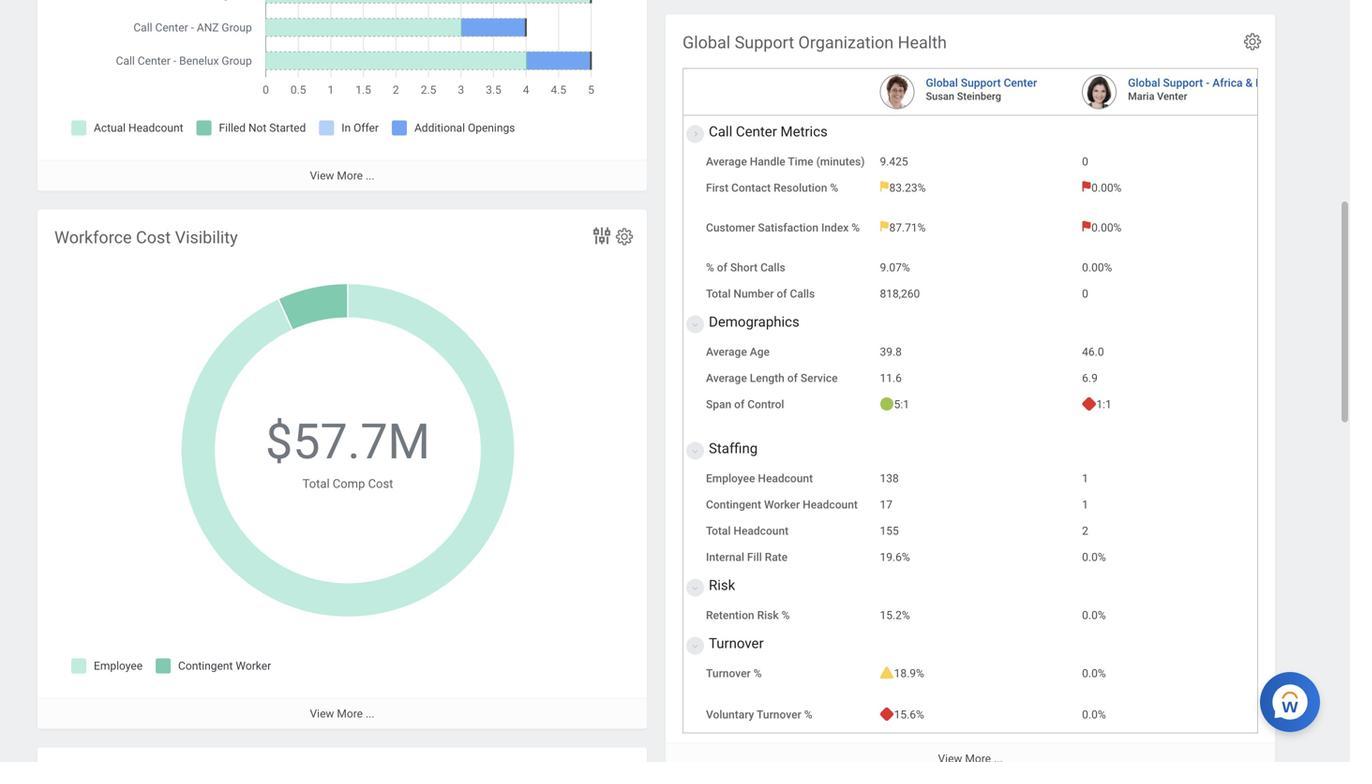 Task type: describe. For each thing, give the bounding box(es) containing it.
employee
[[706, 472, 755, 485]]

number
[[734, 287, 774, 301]]

retention
[[706, 609, 754, 622]]

average for average age
[[706, 346, 747, 359]]

voluntary
[[706, 708, 754, 721]]

turnover %
[[706, 667, 762, 680]]

headcount for total headcount
[[734, 525, 789, 538]]

15.6%
[[894, 708, 924, 721]]

0.0% for internal fill rate
[[1082, 551, 1106, 564]]

of right number
[[777, 287, 787, 301]]

comp
[[333, 477, 365, 491]]

more inside workforce cost visibility element
[[337, 707, 363, 721]]

global support center link
[[926, 73, 1037, 90]]

more inside the headcount plan to pipeline element
[[337, 169, 363, 182]]

of right span
[[734, 398, 745, 411]]

customer satisfaction index %
[[706, 221, 860, 234]]

cost inside $57.7m total comp cost
[[368, 477, 393, 491]]

total inside $57.7m total comp cost
[[302, 477, 330, 491]]

5:1
[[894, 398, 909, 411]]

total for total number of calls
[[706, 287, 731, 301]]

metrics
[[781, 123, 828, 140]]

global inside the global support - africa & middle east group maria venter
[[1128, 77, 1160, 90]]

11.6
[[880, 372, 902, 385]]

9.07%
[[880, 261, 910, 274]]

0.0% for turnover %
[[1082, 667, 1106, 680]]

total number of calls
[[706, 287, 815, 301]]

worker
[[764, 498, 800, 512]]

view more ... inside the headcount plan to pipeline element
[[310, 169, 375, 182]]

first contact resolution %
[[706, 182, 838, 195]]

average length of service
[[706, 372, 838, 385]]

short
[[730, 261, 758, 274]]

-
[[1206, 77, 1210, 90]]

collapse image
[[687, 314, 698, 336]]

15.2%
[[880, 609, 910, 622]]

155
[[880, 525, 899, 538]]

global support center
[[926, 77, 1037, 90]]

0 for 818,260
[[1082, 287, 1088, 301]]

health
[[898, 33, 947, 53]]

... inside workforce cost visibility element
[[366, 707, 375, 721]]

138
[[880, 472, 899, 485]]

organization
[[798, 33, 894, 53]]

control
[[747, 398, 784, 411]]

employee headcount
[[706, 472, 813, 485]]

(minutes)
[[816, 155, 865, 168]]

average for average handle time (minutes)
[[706, 155, 747, 168]]

staffing
[[709, 440, 758, 457]]

service
[[801, 372, 838, 385]]

center inside global support center link
[[1004, 77, 1037, 90]]

headcount for employee headcount
[[758, 472, 813, 485]]

support for organization
[[735, 33, 794, 53]]

average age
[[706, 346, 770, 359]]

0 horizontal spatial center
[[736, 123, 777, 140]]

global support - africa & middle east group maria venter
[[1128, 77, 1348, 102]]

group
[[1317, 77, 1348, 90]]

contact
[[731, 182, 771, 195]]

% right retention
[[782, 609, 790, 622]]

0.00% for 83.23%
[[1091, 182, 1122, 195]]

$57.7m total comp cost
[[265, 414, 430, 491]]

39.8
[[880, 346, 902, 359]]

% right voluntary
[[804, 708, 812, 721]]

0.00% for 87.71%
[[1091, 221, 1122, 234]]

support for -
[[1163, 77, 1203, 90]]

global for global support organization health
[[683, 33, 730, 53]]

rate
[[765, 551, 788, 564]]

&
[[1246, 77, 1253, 90]]

view inside the headcount plan to pipeline element
[[310, 169, 334, 182]]

818,260
[[880, 287, 920, 301]]

resolution
[[774, 182, 827, 195]]

view more ... inside workforce cost visibility element
[[310, 707, 375, 721]]

global support organization health
[[683, 33, 947, 53]]

east
[[1293, 77, 1315, 90]]

17
[[880, 498, 892, 512]]

age
[[750, 346, 770, 359]]

contingent
[[706, 498, 761, 512]]

venter
[[1157, 91, 1187, 102]]

1 for 17
[[1082, 498, 1088, 512]]

expand image
[[684, 131, 707, 142]]

steinberg
[[957, 91, 1001, 102]]

view inside workforce cost visibility element
[[310, 707, 334, 721]]

total headcount
[[706, 525, 789, 538]]

customer
[[706, 221, 755, 234]]

retention risk %
[[706, 609, 790, 622]]



Task type: locate. For each thing, give the bounding box(es) containing it.
handle
[[750, 155, 785, 168]]

1 collapse image from the top
[[687, 440, 698, 463]]

1 horizontal spatial cost
[[368, 477, 393, 491]]

collapse image
[[687, 440, 698, 463], [687, 577, 698, 600], [687, 635, 698, 658]]

0 horizontal spatial risk
[[709, 577, 735, 594]]

1 view from the top
[[310, 169, 334, 182]]

2 view from the top
[[310, 707, 334, 721]]

cost
[[136, 228, 171, 248], [368, 477, 393, 491]]

83.23%
[[889, 182, 926, 195]]

call center metrics
[[709, 123, 828, 140]]

calls right number
[[790, 287, 815, 301]]

1 vertical spatial 1
[[1082, 498, 1088, 512]]

% up voluntary turnover %
[[754, 667, 762, 680]]

19.6%
[[880, 551, 910, 564]]

voluntary turnover %
[[706, 708, 812, 721]]

0 horizontal spatial cost
[[136, 228, 171, 248]]

headcount up worker
[[758, 472, 813, 485]]

0 for 9.425
[[1082, 155, 1088, 168]]

1 horizontal spatial center
[[1004, 77, 1037, 90]]

global support organization health element
[[666, 15, 1350, 762]]

global for global support center
[[926, 77, 958, 90]]

0 vertical spatial view
[[310, 169, 334, 182]]

of
[[717, 261, 727, 274], [777, 287, 787, 301], [787, 372, 798, 385], [734, 398, 745, 411]]

2
[[1082, 525, 1088, 538]]

2 average from the top
[[706, 346, 747, 359]]

average up first
[[706, 155, 747, 168]]

internal
[[706, 551, 744, 564]]

0 vertical spatial view more ...
[[310, 169, 375, 182]]

1 vertical spatial collapse image
[[687, 577, 698, 600]]

1 horizontal spatial calls
[[790, 287, 815, 301]]

risk right retention
[[757, 609, 779, 622]]

first
[[706, 182, 729, 195]]

0 vertical spatial center
[[1004, 77, 1037, 90]]

susan steinberg
[[926, 91, 1001, 102]]

0 vertical spatial total
[[706, 287, 731, 301]]

turnover for turnover %
[[706, 667, 751, 680]]

total for total headcount
[[706, 525, 731, 538]]

average for average length of service
[[706, 372, 747, 385]]

2 horizontal spatial support
[[1163, 77, 1203, 90]]

of right length
[[787, 372, 798, 385]]

1 vertical spatial view more ... link
[[38, 698, 647, 729]]

calls for % of short calls
[[760, 261, 785, 274]]

2 vertical spatial collapse image
[[687, 635, 698, 658]]

calls
[[760, 261, 785, 274], [790, 287, 815, 301]]

1 average from the top
[[706, 155, 747, 168]]

collapse image for turnover
[[687, 635, 698, 658]]

0 vertical spatial risk
[[709, 577, 735, 594]]

0 vertical spatial turnover
[[709, 635, 764, 652]]

0 vertical spatial 0.00%
[[1091, 182, 1122, 195]]

headcount right worker
[[803, 498, 858, 512]]

3 0.0% from the top
[[1082, 667, 1106, 680]]

global
[[683, 33, 730, 53], [926, 77, 958, 90], [1128, 77, 1160, 90]]

total left number
[[706, 287, 731, 301]]

maria
[[1128, 91, 1154, 102]]

0 horizontal spatial support
[[735, 33, 794, 53]]

calls for total number of calls
[[790, 287, 815, 301]]

2 more from the top
[[337, 707, 363, 721]]

0 horizontal spatial global
[[683, 33, 730, 53]]

0 vertical spatial view more ... link
[[38, 160, 647, 191]]

1 horizontal spatial risk
[[757, 609, 779, 622]]

turnover for turnover
[[709, 635, 764, 652]]

1 view more ... from the top
[[310, 169, 375, 182]]

... inside the headcount plan to pipeline element
[[366, 169, 375, 182]]

global up the maria
[[1128, 77, 1160, 90]]

satisfaction
[[758, 221, 818, 234]]

susan
[[926, 91, 954, 102]]

average
[[706, 155, 747, 168], [706, 346, 747, 359], [706, 372, 747, 385]]

% down (minutes)
[[830, 182, 838, 195]]

1 vertical spatial ...
[[366, 707, 375, 721]]

1 view more ... link from the top
[[38, 160, 647, 191]]

0 vertical spatial calls
[[760, 261, 785, 274]]

% left short
[[706, 261, 714, 274]]

2 vertical spatial turnover
[[757, 708, 801, 721]]

fill
[[747, 551, 762, 564]]

3 collapse image from the top
[[687, 635, 698, 658]]

global up call
[[683, 33, 730, 53]]

1 horizontal spatial support
[[961, 77, 1001, 90]]

support up steinberg
[[961, 77, 1001, 90]]

1 vertical spatial more
[[337, 707, 363, 721]]

0 horizontal spatial calls
[[760, 261, 785, 274]]

support left organization
[[735, 33, 794, 53]]

call
[[709, 123, 732, 140]]

1 0 from the top
[[1082, 155, 1088, 168]]

0 vertical spatial average
[[706, 155, 747, 168]]

contingent worker headcount
[[706, 498, 858, 512]]

1 vertical spatial center
[[736, 123, 777, 140]]

africa
[[1212, 77, 1243, 90]]

% of short calls
[[706, 261, 785, 274]]

turnover
[[709, 635, 764, 652], [706, 667, 751, 680], [757, 708, 801, 721]]

length
[[750, 372, 785, 385]]

1 vertical spatial view more ...
[[310, 707, 375, 721]]

demographics
[[709, 314, 799, 330]]

1 vertical spatial 0.00%
[[1091, 221, 1122, 234]]

2 1 from the top
[[1082, 498, 1088, 512]]

0.0%
[[1082, 551, 1106, 564], [1082, 609, 1106, 622], [1082, 667, 1106, 680], [1082, 708, 1106, 721]]

1 vertical spatial risk
[[757, 609, 779, 622]]

support up venter
[[1163, 77, 1203, 90]]

...
[[366, 169, 375, 182], [366, 707, 375, 721]]

total
[[706, 287, 731, 301], [302, 477, 330, 491], [706, 525, 731, 538]]

of left short
[[717, 261, 727, 274]]

2 0.0% from the top
[[1082, 609, 1106, 622]]

configure global support organization health image
[[1242, 31, 1263, 52]]

1:1
[[1096, 398, 1112, 411]]

1 vertical spatial cost
[[368, 477, 393, 491]]

middle
[[1256, 77, 1290, 90]]

view
[[310, 169, 334, 182], [310, 707, 334, 721]]

collapse image for staffing
[[687, 440, 698, 463]]

0 vertical spatial more
[[337, 169, 363, 182]]

6.9
[[1082, 372, 1098, 385]]

average up span
[[706, 372, 747, 385]]

9.425
[[880, 155, 908, 168]]

3 average from the top
[[706, 372, 747, 385]]

1 for 138
[[1082, 472, 1088, 485]]

2 view more ... link from the top
[[38, 698, 647, 729]]

span
[[706, 398, 731, 411]]

2 vertical spatial total
[[706, 525, 731, 538]]

cost left visibility
[[136, 228, 171, 248]]

cost right comp
[[368, 477, 393, 491]]

1 vertical spatial calls
[[790, 287, 815, 301]]

risk down internal
[[709, 577, 735, 594]]

1 more from the top
[[337, 169, 363, 182]]

support inside the global support - africa & middle east group maria venter
[[1163, 77, 1203, 90]]

0 vertical spatial 0
[[1082, 155, 1088, 168]]

18.9%
[[894, 667, 924, 680]]

2 vertical spatial 0.00%
[[1082, 261, 1112, 274]]

0 vertical spatial 1
[[1082, 472, 1088, 485]]

risk
[[709, 577, 735, 594], [757, 609, 779, 622]]

index
[[821, 221, 849, 234]]

configure workforce cost visibility image
[[614, 226, 635, 247]]

0 vertical spatial ...
[[366, 169, 375, 182]]

1 vertical spatial view
[[310, 707, 334, 721]]

global up susan
[[926, 77, 958, 90]]

1 ... from the top
[[366, 169, 375, 182]]

$57.7m button
[[265, 409, 433, 475]]

1 vertical spatial headcount
[[803, 498, 858, 512]]

headcount
[[758, 472, 813, 485], [803, 498, 858, 512], [734, 525, 789, 538]]

global support - africa & middle east group link
[[1128, 73, 1348, 90]]

center
[[1004, 77, 1037, 90], [736, 123, 777, 140]]

headcount up the fill
[[734, 525, 789, 538]]

1 vertical spatial 0
[[1082, 287, 1088, 301]]

2 ... from the top
[[366, 707, 375, 721]]

0
[[1082, 155, 1088, 168], [1082, 287, 1088, 301]]

46.0
[[1082, 346, 1104, 359]]

1 horizontal spatial global
[[926, 77, 958, 90]]

time
[[788, 155, 813, 168]]

2 vertical spatial average
[[706, 372, 747, 385]]

4 0.0% from the top
[[1082, 708, 1106, 721]]

0 vertical spatial cost
[[136, 228, 171, 248]]

0.0% for retention risk %
[[1082, 609, 1106, 622]]

configure and view chart data image
[[591, 225, 613, 247]]

average handle time (minutes)
[[706, 155, 865, 168]]

total left comp
[[302, 477, 330, 491]]

total up internal
[[706, 525, 731, 538]]

calls right short
[[760, 261, 785, 274]]

view more ...
[[310, 169, 375, 182], [310, 707, 375, 721]]

average left the age
[[706, 346, 747, 359]]

0 vertical spatial collapse image
[[687, 440, 698, 463]]

internal fill rate
[[706, 551, 788, 564]]

turnover up voluntary
[[706, 667, 751, 680]]

workforce
[[54, 228, 132, 248]]

1 1 from the top
[[1082, 472, 1088, 485]]

support for center
[[961, 77, 1001, 90]]

0.00%
[[1091, 182, 1122, 195], [1091, 221, 1122, 234], [1082, 261, 1112, 274]]

1 vertical spatial average
[[706, 346, 747, 359]]

turnover right voluntary
[[757, 708, 801, 721]]

0 vertical spatial headcount
[[758, 472, 813, 485]]

0.0% for voluntary turnover %
[[1082, 708, 1106, 721]]

1 0.0% from the top
[[1082, 551, 1106, 564]]

1 vertical spatial turnover
[[706, 667, 751, 680]]

% right index
[[852, 221, 860, 234]]

1
[[1082, 472, 1088, 485], [1082, 498, 1088, 512]]

2 0 from the top
[[1082, 287, 1088, 301]]

2 collapse image from the top
[[687, 577, 698, 600]]

1 vertical spatial total
[[302, 477, 330, 491]]

87.71%
[[889, 221, 926, 234]]

more
[[337, 169, 363, 182], [337, 707, 363, 721]]

collapse image for risk
[[687, 577, 698, 600]]

workforce cost visibility element
[[38, 210, 647, 729]]

2 vertical spatial headcount
[[734, 525, 789, 538]]

headcount plan to pipeline element
[[38, 0, 647, 191]]

turnover down retention
[[709, 635, 764, 652]]

2 horizontal spatial global
[[1128, 77, 1160, 90]]

span of control
[[706, 398, 784, 411]]

visibility
[[175, 228, 238, 248]]

$57.7m
[[265, 414, 430, 470]]

workforce cost visibility
[[54, 228, 238, 248]]

2 view more ... from the top
[[310, 707, 375, 721]]

view more ... link
[[38, 160, 647, 191], [38, 698, 647, 729]]



Task type: vqa. For each thing, say whether or not it's contained in the screenshot.


